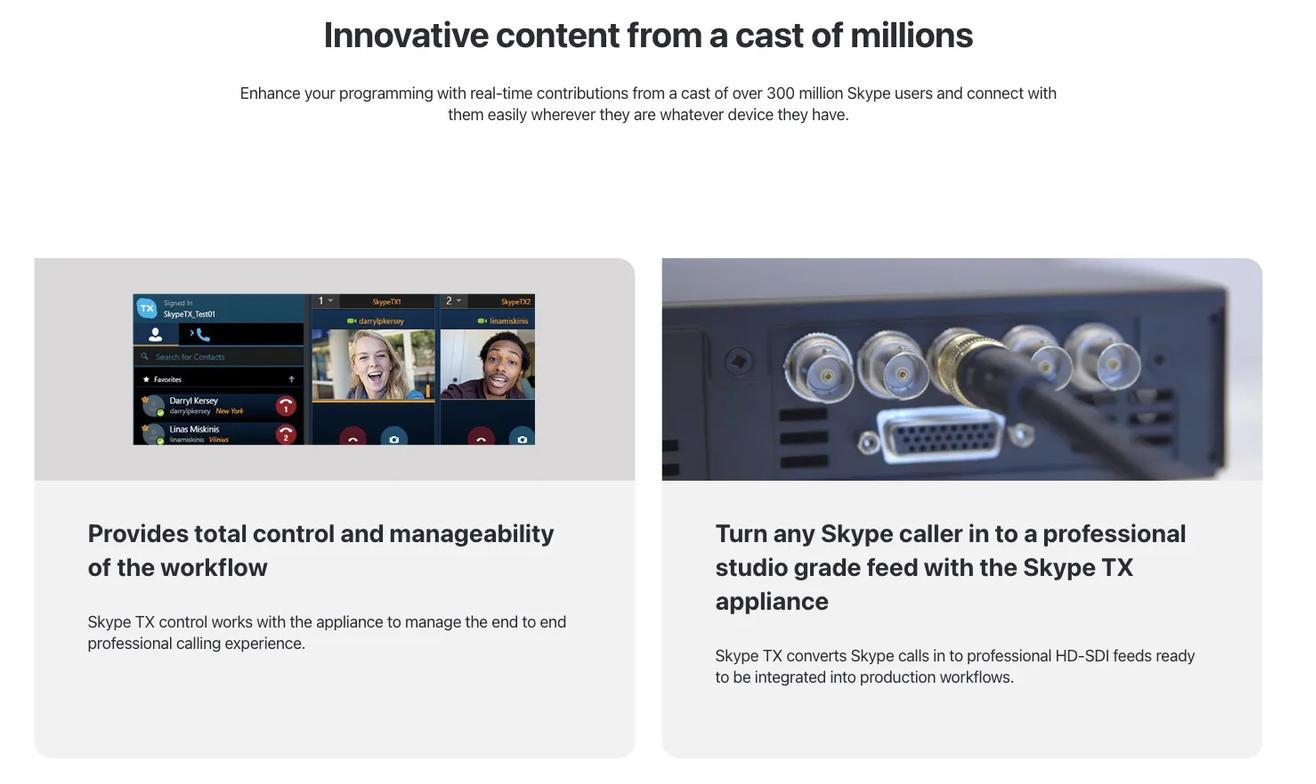 Task type: vqa. For each thing, say whether or not it's contained in the screenshot.
wherever
yes



Task type: describe. For each thing, give the bounding box(es) containing it.
programming
[[339, 83, 434, 102]]

experience.
[[225, 633, 306, 653]]

hd-
[[1056, 646, 1086, 665]]

tx for provides total control and manageability of the workflow
[[135, 612, 155, 631]]

workflows.
[[940, 667, 1015, 686]]

skype tx converts skype calls in to professional hd-sdi feeds ready to be integrated into production workflows.
[[716, 646, 1196, 686]]

turn any skype caller in to a professional studio grade feed with the skype tx appliance
[[716, 518, 1187, 616]]

innovative content from a cast of millions
[[324, 13, 974, 55]]

in inside skype tx converts skype calls in to professional hd-sdi feeds ready to be integrated into production workflows.
[[934, 646, 946, 665]]

appliance inside turn any skype caller in to a professional studio grade feed with the skype tx appliance
[[716, 586, 830, 616]]

workflow
[[160, 552, 268, 582]]

turn
[[716, 518, 768, 548]]

appliance inside skype tx control works with the appliance to manage the end to end professional calling experience.
[[316, 612, 384, 631]]

with right connect
[[1028, 83, 1058, 102]]

be
[[734, 667, 751, 686]]

1 end from the left
[[492, 612, 519, 631]]

provides total control and manageability of the workflow
[[88, 518, 555, 582]]

professional inside skype tx control works with the appliance to manage the end to end professional calling experience.
[[88, 633, 172, 653]]

easily
[[488, 104, 528, 123]]

millions
[[851, 13, 974, 55]]

0 vertical spatial from
[[627, 13, 703, 55]]

the inside turn any skype caller in to a professional studio grade feed with the skype tx appliance
[[980, 552, 1019, 582]]

2 end from the left
[[540, 612, 567, 631]]

total
[[194, 518, 247, 548]]

are
[[634, 104, 656, 123]]

in inside turn any skype caller in to a professional studio grade feed with the skype tx appliance
[[969, 518, 990, 548]]

million
[[799, 83, 844, 102]]

any
[[774, 518, 816, 548]]

feeds
[[1114, 646, 1153, 665]]

professional for turn any skype caller in to a professional studio grade feed with the skype tx appliance
[[1044, 518, 1187, 548]]

1 horizontal spatial a
[[710, 13, 729, 55]]

converts
[[787, 646, 847, 665]]

skype tx control works with the appliance to manage the end to end professional calling experience.
[[88, 612, 567, 653]]

professional for skype tx converts skype calls in to professional hd-sdi feeds ready to be integrated into production workflows.
[[968, 646, 1052, 665]]

provides
[[88, 518, 189, 548]]

time
[[503, 83, 533, 102]]

calls
[[899, 646, 930, 665]]

to inside turn any skype caller in to a professional studio grade feed with the skype tx appliance
[[995, 518, 1019, 548]]

0 vertical spatial cast
[[736, 13, 805, 55]]

integrated
[[755, 667, 827, 686]]

control for works
[[159, 612, 208, 631]]

them
[[448, 104, 484, 123]]

a inside enhance your programming with real-time contributions from a cast of over 300 million skype users and connect with them easily wherever they are whatever device they have.
[[669, 83, 678, 102]]

control for and
[[253, 518, 335, 548]]

the inside provides total control and manageability of the workflow
[[117, 552, 155, 582]]

into
[[831, 667, 857, 686]]

grade
[[794, 552, 862, 582]]



Task type: locate. For each thing, give the bounding box(es) containing it.
1 horizontal spatial of
[[715, 83, 729, 102]]

1 horizontal spatial they
[[778, 104, 809, 123]]

2 horizontal spatial a
[[1024, 518, 1038, 548]]

0 vertical spatial in
[[969, 518, 990, 548]]

0 vertical spatial of
[[812, 13, 844, 55]]

0 horizontal spatial in
[[934, 646, 946, 665]]

control inside skype tx control works with the appliance to manage the end to end professional calling experience.
[[159, 612, 208, 631]]

0 vertical spatial a
[[710, 13, 729, 55]]

1 horizontal spatial control
[[253, 518, 335, 548]]

1 horizontal spatial and
[[937, 83, 964, 102]]

tx inside skype tx converts skype calls in to professional hd-sdi feeds ready to be integrated into production workflows.
[[763, 646, 783, 665]]

of down provides
[[88, 552, 112, 582]]

0 horizontal spatial end
[[492, 612, 519, 631]]

0 horizontal spatial control
[[159, 612, 208, 631]]

content
[[496, 13, 620, 55]]

of
[[812, 13, 844, 55], [715, 83, 729, 102], [88, 552, 112, 582]]

in
[[969, 518, 990, 548], [934, 646, 946, 665]]

1 horizontal spatial appliance
[[716, 586, 830, 616]]

1 vertical spatial cast
[[681, 83, 711, 102]]

real-
[[471, 83, 503, 102]]

of inside provides total control and manageability of the workflow
[[88, 552, 112, 582]]

0 horizontal spatial a
[[669, 83, 678, 102]]

1 vertical spatial tx
[[135, 612, 155, 631]]

1 they from the left
[[600, 104, 630, 123]]

to
[[995, 518, 1019, 548], [388, 612, 401, 631], [522, 612, 536, 631], [950, 646, 964, 665], [716, 667, 730, 686]]

0 horizontal spatial of
[[88, 552, 112, 582]]

control right total
[[253, 518, 335, 548]]

they
[[600, 104, 630, 123], [778, 104, 809, 123]]

0 horizontal spatial appliance
[[316, 612, 384, 631]]

tx inside skype tx control works with the appliance to manage the end to end professional calling experience.
[[135, 612, 155, 631]]

control
[[253, 518, 335, 548], [159, 612, 208, 631]]

0 horizontal spatial tx
[[135, 612, 155, 631]]

0 horizontal spatial cast
[[681, 83, 711, 102]]

2 they from the left
[[778, 104, 809, 123]]

0 vertical spatial and
[[937, 83, 964, 102]]

of for manageability
[[88, 552, 112, 582]]

have.
[[813, 104, 850, 123]]

your
[[305, 83, 336, 102]]

1 vertical spatial a
[[669, 83, 678, 102]]

of up million
[[812, 13, 844, 55]]

studio
[[716, 552, 789, 582]]

and
[[937, 83, 964, 102], [340, 518, 384, 548]]

1 horizontal spatial cast
[[736, 13, 805, 55]]

2 vertical spatial a
[[1024, 518, 1038, 548]]

enhance
[[240, 83, 301, 102]]

users
[[895, 83, 933, 102]]

a inside turn any skype caller in to a professional studio grade feed with the skype tx appliance
[[1024, 518, 1038, 548]]

cast inside enhance your programming with real-time contributions from a cast of over 300 million skype users and connect with them easily wherever they are whatever device they have.
[[681, 83, 711, 102]]

1 horizontal spatial end
[[540, 612, 567, 631]]

in right caller
[[969, 518, 990, 548]]

skype inside enhance your programming with real-time contributions from a cast of over 300 million skype users and connect with them easily wherever they are whatever device they have.
[[848, 83, 891, 102]]

with inside skype tx control works with the appliance to manage the end to end professional calling experience.
[[257, 612, 286, 631]]

1 vertical spatial and
[[340, 518, 384, 548]]

of left over
[[715, 83, 729, 102]]

tx inside turn any skype caller in to a professional studio grade feed with the skype tx appliance
[[1102, 552, 1135, 582]]

appliance down studio on the right
[[716, 586, 830, 616]]

with
[[437, 83, 467, 102], [1028, 83, 1058, 102], [924, 552, 975, 582], [257, 612, 286, 631]]

1 horizontal spatial tx
[[763, 646, 783, 665]]

skype
[[848, 83, 891, 102], [821, 518, 894, 548], [1024, 552, 1097, 582], [88, 612, 131, 631], [716, 646, 759, 665], [851, 646, 895, 665]]

they left are
[[600, 104, 630, 123]]

with down caller
[[924, 552, 975, 582]]

caller
[[900, 518, 964, 548]]

connect
[[967, 83, 1024, 102]]

contributions
[[537, 83, 629, 102]]

production
[[861, 667, 937, 686]]

ready
[[1157, 646, 1196, 665]]

professional
[[1044, 518, 1187, 548], [88, 633, 172, 653], [968, 646, 1052, 665]]

skype inside skype tx control works with the appliance to manage the end to end professional calling experience.
[[88, 612, 131, 631]]

2 vertical spatial tx
[[763, 646, 783, 665]]

they down 300
[[778, 104, 809, 123]]

2 horizontal spatial tx
[[1102, 552, 1135, 582]]

works
[[211, 612, 253, 631]]

with up them
[[437, 83, 467, 102]]

2 horizontal spatial of
[[812, 13, 844, 55]]

end
[[492, 612, 519, 631], [540, 612, 567, 631]]

0 horizontal spatial and
[[340, 518, 384, 548]]

1 vertical spatial control
[[159, 612, 208, 631]]

professional inside skype tx converts skype calls in to professional hd-sdi feeds ready to be integrated into production workflows.
[[968, 646, 1052, 665]]

from up are
[[633, 83, 665, 102]]

2 vertical spatial of
[[88, 552, 112, 582]]

and inside enhance your programming with real-time contributions from a cast of over 300 million skype users and connect with them easily wherever they are whatever device they have.
[[937, 83, 964, 102]]

cast
[[736, 13, 805, 55], [681, 83, 711, 102]]

cast up 300
[[736, 13, 805, 55]]

from inside enhance your programming with real-time contributions from a cast of over 300 million skype users and connect with them easily wherever they are whatever device they have.
[[633, 83, 665, 102]]

in right calls
[[934, 646, 946, 665]]

whatever
[[660, 104, 724, 123]]

appliance down provides total control and manageability of the workflow
[[316, 612, 384, 631]]

from up enhance your programming with real-time contributions from a cast of over 300 million skype users and connect with them easily wherever they are whatever device they have.
[[627, 13, 703, 55]]

1 vertical spatial in
[[934, 646, 946, 665]]

0 vertical spatial control
[[253, 518, 335, 548]]

cast up whatever
[[681, 83, 711, 102]]

tx
[[1102, 552, 1135, 582], [135, 612, 155, 631], [763, 646, 783, 665]]

over
[[733, 83, 763, 102]]

of for cast
[[812, 13, 844, 55]]

manage
[[405, 612, 462, 631]]

of inside enhance your programming with real-time contributions from a cast of over 300 million skype users and connect with them easily wherever they are whatever device they have.
[[715, 83, 729, 102]]

and inside provides total control and manageability of the workflow
[[340, 518, 384, 548]]

1 horizontal spatial in
[[969, 518, 990, 548]]

0 vertical spatial tx
[[1102, 552, 1135, 582]]

control inside provides total control and manageability of the workflow
[[253, 518, 335, 548]]

0 horizontal spatial they
[[600, 104, 630, 123]]

professional inside turn any skype caller in to a professional studio grade feed with the skype tx appliance
[[1044, 518, 1187, 548]]

enhance your programming with real-time contributions from a cast of over 300 million skype users and connect with them easily wherever they are whatever device they have.
[[240, 83, 1058, 123]]

sdi
[[1086, 646, 1110, 665]]

with up experience.
[[257, 612, 286, 631]]

manageability
[[390, 518, 555, 548]]

control up calling
[[159, 612, 208, 631]]

tx for turn any skype caller in to a professional studio grade feed with the skype tx appliance
[[763, 646, 783, 665]]

wherever
[[531, 104, 596, 123]]

from
[[627, 13, 703, 55], [633, 83, 665, 102]]

1 vertical spatial from
[[633, 83, 665, 102]]

calling
[[176, 633, 221, 653]]

a
[[710, 13, 729, 55], [669, 83, 678, 102], [1024, 518, 1038, 548]]

300
[[767, 83, 796, 102]]

the
[[117, 552, 155, 582], [980, 552, 1019, 582], [290, 612, 312, 631], [466, 612, 488, 631]]

device
[[728, 104, 774, 123]]

innovative
[[324, 13, 489, 55]]

1 vertical spatial of
[[715, 83, 729, 102]]

with inside turn any skype caller in to a professional studio grade feed with the skype tx appliance
[[924, 552, 975, 582]]

appliance
[[716, 586, 830, 616], [316, 612, 384, 631]]

feed
[[867, 552, 919, 582]]



